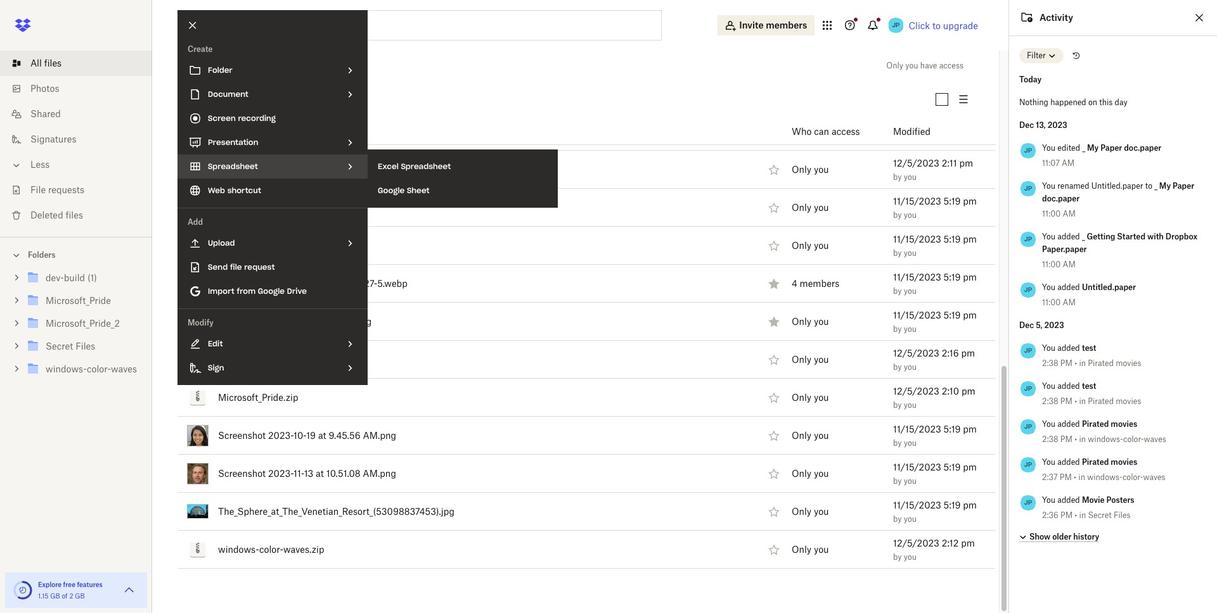Task type: locate. For each thing, give the bounding box(es) containing it.
at for 9.45.56
[[318, 430, 326, 441]]

12 by from the top
[[893, 515, 902, 524]]

to right click
[[933, 20, 941, 31]]

all down create
[[178, 57, 194, 75]]

3 2:38 from the top
[[1042, 435, 1059, 444]]

6 11/15/2023 5:19 pm by you from the top
[[893, 424, 977, 448]]

5:19
[[944, 82, 961, 92], [944, 120, 961, 130], [944, 196, 961, 206], [944, 234, 961, 244], [944, 272, 961, 282], [944, 310, 961, 321], [944, 424, 961, 435], [944, 462, 961, 473], [944, 500, 961, 511]]

screen recording menu item
[[178, 107, 368, 131]]

file requests
[[30, 185, 84, 195]]

remove from starred image inside name istockphoto-610015062-612x612.jpg, modified 11/15/2023 5:19 pm, element
[[767, 314, 782, 329]]

by inside name download.jpeg, modified 11/15/2023 5:19 pm, element
[[893, 248, 902, 258]]

screenshot 2023-11-13 at 10.51.08 am.png link
[[218, 466, 396, 482]]

dec left 5,
[[1020, 321, 1034, 330]]

rewind this folder image
[[1071, 51, 1081, 61]]

3 by from the top
[[893, 172, 902, 182]]

by for download (1).jpeg
[[893, 210, 902, 220]]

8 by from the top
[[893, 362, 902, 372]]

9 by from the top
[[893, 400, 902, 410]]

12/5/2023 inside 12/5/2023 2:12 pm by you
[[893, 538, 940, 549]]

only you button inside name screenshot 2023-10-19 at 9.45.56 am.png, modified 11/15/2023 5:19 pm, element
[[792, 429, 829, 443]]

• for you added pirated movies 2:37 pm • in windows-color-waves
[[1074, 473, 1077, 482]]

by
[[893, 58, 902, 68], [893, 134, 902, 144], [893, 172, 902, 182], [893, 210, 902, 220], [893, 248, 902, 258], [893, 286, 902, 296], [893, 324, 902, 334], [893, 362, 902, 372], [893, 400, 902, 410], [893, 438, 902, 448], [893, 476, 902, 486], [893, 515, 902, 524], [893, 553, 902, 562]]

1 horizontal spatial doc.paper
[[1124, 143, 1162, 153]]

12/5/2023 for 12/5/2023 2:12 pm
[[893, 538, 940, 549]]

menu
[[178, 10, 368, 385], [368, 150, 558, 208]]

inline-
[[315, 278, 341, 289]]

0 vertical spatial screenshot
[[218, 430, 266, 441]]

1 2023- from the top
[[268, 430, 294, 441]]

windows- inside you added pirated movies 2:37 pm • in windows-color-waves
[[1087, 473, 1123, 482]]

gb left of
[[50, 593, 60, 600]]

3 11:00 from the top
[[1042, 298, 1061, 308]]

2:38 up "2:37"
[[1042, 435, 1059, 444]]

add to starred image inside name screenshot 2023-11-13 at 10.51.08 am.png, modified 11/15/2023 5:19 pm, element
[[767, 466, 782, 482]]

11 by from the top
[[893, 476, 902, 486]]

5 5:19 from the top
[[944, 272, 961, 282]]

12/5/2023 inside 12/5/2023 2:11 pm by you
[[893, 158, 940, 168]]

pm inside name screenshot 2023-11-13 at 10.51.08 am.png, modified 11/15/2023 5:19 pm, element
[[963, 462, 977, 473]]

10 by from the top
[[893, 438, 902, 448]]

2023- left the 13
[[268, 468, 294, 479]]

pm inside the name download (1).jpeg, modified 11/15/2023 5:19 pm, element
[[963, 196, 977, 206]]

pm inside name istockphoto-610015062-612x612.jpg, modified 11/15/2023 5:19 pm, element
[[963, 310, 977, 321]]

8 only you from the top
[[792, 431, 829, 441]]

8 you from the top
[[1042, 458, 1056, 467]]

1 11/15/2023 5:19 pm by you from the top
[[893, 120, 977, 144]]

access right have
[[939, 61, 964, 70]]

all files inside list item
[[30, 58, 62, 68]]

only inside name dev-build (1).zip, modified 12/5/2023 2:11 pm, element
[[792, 164, 812, 175]]

8 11/15/2023 5:19 pm by you from the top
[[893, 500, 977, 524]]

0 vertical spatial remove from starred image
[[767, 276, 782, 291]]

2 vertical spatial 2:38
[[1042, 435, 1059, 444]]

1 11:00 am from the top
[[1042, 209, 1076, 219]]

explore free features 1.15 gb of 2 gb
[[38, 581, 103, 600]]

1 add to starred image from the top
[[767, 352, 782, 367]]

files for deleted files link
[[66, 210, 83, 221]]

1 vertical spatial google
[[258, 287, 285, 296]]

am down paper.paper
[[1063, 260, 1076, 269]]

1 vertical spatial doc.paper
[[1042, 194, 1080, 204]]

2 dec from the top
[[1020, 321, 1034, 330]]

only you button inside the name windows-color-waves.zip, modified 12/5/2023 2:12 pm, element
[[792, 543, 829, 557]]

am.png right 10.51.08
[[363, 468, 396, 479]]

1 only you button from the top
[[792, 125, 829, 139]]

movie
[[1082, 496, 1105, 505]]

1 vertical spatial waves
[[1143, 473, 1166, 482]]

11:00 am for _ my paper doc.paper
[[1042, 209, 1076, 219]]

windows- inside windows-color-waves.zip link
[[218, 544, 259, 555]]

google
[[378, 186, 405, 195], [258, 287, 285, 296]]

gb right 2
[[75, 593, 85, 600]]

2:37
[[1042, 473, 1058, 482]]

untitled.paper inside you added untitled.paper 11:00 am
[[1082, 283, 1136, 292]]

pm up you added pirated movies 2:37 pm • in windows-color-waves
[[1061, 435, 1073, 444]]

am inside you added untitled.paper 11:00 am
[[1063, 298, 1076, 308]]

11/15/2023 for inflatable-pants-today-inline-200227-5.webp
[[893, 272, 941, 282]]

0 horizontal spatial doc.paper
[[1042, 194, 1080, 204]]

only you inside name download.jpeg, modified 11/15/2023 5:19 pm, element
[[792, 240, 829, 251]]

by you
[[893, 58, 917, 68]]

11/15/2023 5:19 pm by you inside name inflatable-pants-today-inline-200227-5.webp, modified 11/15/2023 5:19 pm, element
[[893, 272, 977, 296]]

0 vertical spatial paper
[[1101, 143, 1122, 153]]

add to starred image for build
[[767, 162, 782, 177]]

name button
[[178, 125, 761, 140]]

pm right 2:36
[[1061, 511, 1073, 521]]

4 only you button from the top
[[792, 239, 829, 253]]

7 only you from the top
[[792, 393, 829, 403]]

screen recording
[[208, 113, 276, 123]]

3 only you button from the top
[[792, 201, 829, 215]]

send
[[208, 262, 228, 272]]

only you button for download (1).jpeg
[[792, 201, 829, 215]]

name windows-color-waves.zip, modified 12/5/2023 2:12 pm, element
[[178, 531, 996, 569]]

1 horizontal spatial google
[[378, 186, 405, 195]]

1 vertical spatial 11:00 am
[[1042, 260, 1076, 269]]

only you button for dev-build (1).zip
[[792, 163, 829, 177]]

1 only you from the top
[[792, 126, 829, 137]]

am.png for screenshot 2023-10-19 at 9.45.56 am.png
[[363, 430, 396, 441]]

9 only you button from the top
[[792, 467, 829, 481]]

windows-color-waves.zip link
[[218, 542, 324, 558]]

2 only you button from the top
[[792, 163, 829, 177]]

only for screenshot 2023-11-13 at 10.51.08 am.png
[[792, 469, 812, 479]]

pm for screenshot 2023-11-13 at 10.51.08 am.png
[[963, 462, 977, 473]]

4 12/5/2023 from the top
[[893, 538, 940, 549]]

by inside name 4570_university_ave____pierre_galant_1.0.jpg, modified 11/15/2023 5:19 pm, 'element'
[[893, 58, 902, 68]]

11:00 am for _ getting started with dropbox paper.paper
[[1042, 260, 1076, 269]]

0 vertical spatial dec
[[1020, 120, 1034, 130]]

you added test 2:38 pm • in pirated movies up you added pirated movies 2:38 pm • in windows-color-waves
[[1042, 382, 1142, 406]]

7 only you button from the top
[[792, 391, 829, 405]]

5 by from the top
[[893, 248, 902, 258]]

screenshot inside 'link'
[[218, 430, 266, 441]]

1 vertical spatial screenshot
[[218, 468, 266, 479]]

1 am.png from the top
[[363, 430, 396, 441]]

all files up photos
[[30, 58, 62, 68]]

by inside 12/5/2023 2:10 pm by you
[[893, 400, 902, 410]]

1 vertical spatial dec
[[1020, 321, 1034, 330]]

starred
[[247, 94, 279, 104]]

0 horizontal spatial spreadsheet
[[208, 162, 258, 171]]

download (1).jpeg
[[218, 202, 292, 213]]

11/15/2023 5:19 pm by you inside name istockphoto-610015062-612x612.jpg, modified 11/15/2023 5:19 pm, element
[[893, 310, 977, 334]]

2 gb from the left
[[75, 593, 85, 600]]

610015062-
[[271, 316, 322, 327]]

pm inside you added pirated movies 2:38 pm • in windows-color-waves
[[1061, 435, 1073, 444]]

2 vertical spatial windows-
[[218, 544, 259, 555]]

paper up you renamed untitled.paper to
[[1101, 143, 1122, 153]]

6 5:19 from the top
[[944, 310, 961, 321]]

7 5:19 from the top
[[944, 424, 961, 435]]

all files link
[[10, 51, 152, 76]]

7 by from the top
[[893, 324, 902, 334]]

1 vertical spatial 2:38
[[1042, 397, 1059, 406]]

7 11/15/2023 from the top
[[893, 424, 941, 435]]

list containing all files
[[0, 43, 152, 237]]

test
[[1082, 344, 1097, 353], [1082, 382, 1097, 391]]

from
[[237, 287, 256, 296]]

name dev-build (1).zip, modified 12/5/2023 2:11 pm, element
[[178, 151, 996, 189]]

1 you from the top
[[1042, 143, 1056, 153]]

11/15/2023 5:19 pm by you inside name db165f6aaa73d95c9004256537e7037b-uncropped_scaled_within_1536_1152.webp, modified 11/15/2023 5:19 pm, element
[[893, 120, 977, 144]]

screenshot for screenshot 2023-10-19 at 9.45.56 am.png
[[218, 430, 266, 441]]

11/15/2023 5:19 pm by you inside name screenshot 2023-11-13 at 10.51.08 am.png, modified 11/15/2023 5:19 pm, element
[[893, 462, 977, 486]]

dec left 13,
[[1020, 120, 1034, 130]]

only you button inside name microsoft_pride_2.zip, modified 12/5/2023 2:16 pm, element
[[792, 353, 829, 367]]

3 only you from the top
[[792, 202, 829, 213]]

only you inside name dev-build (1).zip, modified 12/5/2023 2:11 pm, element
[[792, 164, 829, 175]]

11:00 am down paper.paper
[[1042, 260, 1076, 269]]

files
[[1114, 511, 1131, 521]]

4 11/15/2023 5:19 pm by you from the top
[[893, 272, 977, 296]]

by for istockphoto-610015062-612x612.jpg
[[893, 324, 902, 334]]

add to starred image for microsoft_pride.zip
[[767, 390, 782, 405]]

by for download.jpeg
[[893, 248, 902, 258]]

3 added from the top
[[1058, 344, 1080, 353]]

screenshot down microsoft_pride.zip 'link'
[[218, 430, 266, 441]]

only you inside name screenshot 2023-11-13 at 10.51.08 am.png, modified 11/15/2023 5:19 pm, element
[[792, 469, 829, 479]]

0 vertical spatial google
[[378, 186, 405, 195]]

only you inside name screenshot 2023-10-19 at 9.45.56 am.png, modified 11/15/2023 5:19 pm, element
[[792, 431, 829, 441]]

0 horizontal spatial my
[[1087, 143, 1099, 153]]

0 horizontal spatial google
[[258, 287, 285, 296]]

by inside 12/5/2023 2:12 pm by you
[[893, 553, 902, 562]]

add to starred image inside 'name microsoft_pride.zip, modified 12/5/2023 2:10 pm,' element
[[767, 390, 782, 405]]

recording
[[238, 113, 276, 123]]

files inside list item
[[44, 58, 62, 68]]

12/5/2023 left 2:16
[[893, 348, 940, 359]]

create
[[188, 44, 213, 54]]

only you button
[[792, 125, 829, 139], [792, 163, 829, 177], [792, 201, 829, 215], [792, 239, 829, 253], [792, 315, 829, 329], [792, 353, 829, 367], [792, 391, 829, 405], [792, 429, 829, 443], [792, 467, 829, 481], [792, 505, 829, 519], [792, 543, 829, 557]]

in inside you added pirated movies 2:37 pm • in windows-color-waves
[[1079, 473, 1085, 482]]

spreadsheet up sheet
[[401, 162, 451, 171]]

1 vertical spatial color-
[[1123, 473, 1143, 482]]

pm right "2:37"
[[1060, 473, 1072, 482]]

by inside 12/5/2023 2:16 pm by you
[[893, 362, 902, 372]]

2023 right 5,
[[1045, 321, 1064, 330]]

• inside the you added movie posters 2:36 pm • in secret files
[[1075, 511, 1077, 521]]

pm inside name inflatable-pants-today-inline-200227-5.webp, modified 11/15/2023 5:19 pm, element
[[963, 272, 977, 282]]

pm inside 12/5/2023 2:10 pm by you
[[962, 386, 976, 397]]

1 horizontal spatial files
[[66, 210, 83, 221]]

1 vertical spatial my
[[1160, 181, 1171, 191]]

dev-
[[218, 164, 236, 175]]

0 vertical spatial my
[[1087, 143, 1099, 153]]

name microsoft_pride.zip, modified 12/5/2023 2:10 pm, element
[[178, 379, 996, 417]]

1 vertical spatial test
[[1082, 382, 1097, 391]]

spreadsheet
[[208, 162, 258, 171], [401, 162, 451, 171]]

pm up you added pirated movies 2:38 pm • in windows-color-waves
[[1061, 397, 1073, 406]]

file requests link
[[10, 178, 152, 203]]

my right edited
[[1087, 143, 1099, 153]]

6 only you from the top
[[792, 355, 829, 365]]

9 only you from the top
[[792, 469, 829, 479]]

movies
[[1116, 359, 1142, 368], [1116, 397, 1142, 406], [1111, 420, 1138, 429], [1111, 458, 1138, 467]]

0 horizontal spatial all files
[[30, 58, 62, 68]]

1 horizontal spatial to
[[1145, 181, 1153, 191]]

dec 5, 2023
[[1020, 321, 1064, 330]]

2023- left 19
[[268, 430, 294, 441]]

2:12
[[942, 538, 959, 549]]

you added test 2:38 pm • in pirated movies down dec 5, 2023 on the right of page
[[1042, 344, 1142, 368]]

build
[[236, 164, 258, 175]]

you inside name 4570_university_ave____pierre_galant_1.0.jpg, modified 11/15/2023 5:19 pm, 'element'
[[904, 58, 917, 68]]

0 vertical spatial waves
[[1144, 435, 1166, 444]]

2:10
[[942, 386, 959, 397]]

only inside the name download (1).jpeg, modified 11/15/2023 5:19 pm, element
[[792, 202, 812, 213]]

1 11:00 from the top
[[1042, 209, 1061, 219]]

all up photos
[[30, 58, 42, 68]]

pm inside name screenshot 2023-10-19 at 9.45.56 am.png, modified 11/15/2023 5:19 pm, element
[[963, 424, 977, 435]]

waves for you added pirated movies 2:37 pm • in windows-color-waves
[[1143, 473, 1166, 482]]

only you button inside name db165f6aaa73d95c9004256537e7037b-uncropped_scaled_within_1536_1152.webp, modified 11/15/2023 5:19 pm, element
[[792, 125, 829, 139]]

only you button for download.jpeg
[[792, 239, 829, 253]]

7 added from the top
[[1058, 496, 1080, 505]]

add to starred image
[[767, 352, 782, 367], [767, 390, 782, 405], [767, 428, 782, 444], [767, 466, 782, 482]]

test down you added untitled.paper 11:00 am
[[1082, 344, 1097, 353]]

only you inside name the_sphere_at_the_venetian_resort_(53098837453).jpg, modified 11/15/2023 5:19 pm, element
[[792, 507, 829, 517]]

doc.paper down renamed
[[1042, 194, 1080, 204]]

11:00 down paper.paper
[[1042, 260, 1061, 269]]

folder
[[208, 65, 232, 75]]

_ inside _ my paper doc.paper
[[1155, 181, 1158, 191]]

6 by from the top
[[893, 286, 902, 296]]

windows-
[[1088, 435, 1123, 444], [1087, 473, 1123, 482], [218, 544, 259, 555]]

1 added from the top
[[1058, 232, 1080, 242]]

11:00 up the you added
[[1042, 209, 1061, 219]]

by inside name db165f6aaa73d95c9004256537e7037b-uncropped_scaled_within_1536_1152.webp, modified 11/15/2023 5:19 pm, element
[[893, 134, 902, 144]]

google down send file request 'menu item'
[[258, 287, 285, 296]]

untitled.paper for renamed
[[1092, 181, 1143, 191]]

only for dev-build (1).zip
[[792, 164, 812, 175]]

you added pirated movies 2:37 pm • in windows-color-waves
[[1042, 458, 1166, 482]]

2 11/15/2023 5:19 pm by you from the top
[[893, 196, 977, 220]]

access
[[939, 61, 964, 70], [832, 126, 860, 137]]

am up dec 5, 2023 on the right of page
[[1063, 298, 1076, 308]]

add to starred image
[[767, 162, 782, 177], [767, 200, 782, 215], [767, 238, 782, 253], [767, 504, 782, 520], [767, 542, 782, 558]]

the_sphere_at_the_venetian_resort_(53098837453).jpg
[[218, 506, 455, 517]]

pm inside name the_sphere_at_the_venetian_resort_(53098837453).jpg, modified 11/15/2023 5:19 pm, element
[[963, 500, 977, 511]]

0 horizontal spatial paper
[[1101, 143, 1122, 153]]

list
[[0, 43, 152, 237]]

11/15/2023 5:19 pm by you inside name screenshot 2023-10-19 at 9.45.56 am.png, modified 11/15/2023 5:19 pm, element
[[893, 424, 977, 448]]

only you inside name db165f6aaa73d95c9004256537e7037b-uncropped_scaled_within_1536_1152.webp, modified 11/15/2023 5:19 pm, element
[[792, 126, 829, 137]]

signatures
[[30, 134, 76, 145]]

2:38
[[1042, 359, 1059, 368], [1042, 397, 1059, 406], [1042, 435, 1059, 444]]

untitled.paper down you edited _ my paper doc.paper 11:07 am at the top right of the page
[[1092, 181, 1143, 191]]

only you button inside 'name microsoft_pride.zip, modified 12/5/2023 2:10 pm,' element
[[792, 391, 829, 405]]

4 members button
[[792, 277, 840, 291]]

11/15/2023 for download.jpeg
[[893, 234, 941, 244]]

dec 13, 2023
[[1020, 120, 1068, 130]]

less
[[30, 159, 50, 170]]

test up you added pirated movies 2:38 pm • in windows-color-waves
[[1082, 382, 1097, 391]]

2 spreadsheet from the left
[[401, 162, 451, 171]]

2 by from the top
[[893, 134, 902, 144]]

1 vertical spatial access
[[832, 126, 860, 137]]

2:38 down dec 5, 2023 on the right of page
[[1042, 359, 1059, 368]]

5 11/15/2023 5:19 pm by you from the top
[[893, 310, 977, 334]]

11/15/2023 5:19 pm by you
[[893, 120, 977, 144], [893, 196, 977, 220], [893, 234, 977, 258], [893, 272, 977, 296], [893, 310, 977, 334], [893, 424, 977, 448], [893, 462, 977, 486], [893, 500, 977, 524]]

1 vertical spatial untitled.paper
[[1082, 283, 1136, 292]]

7 11/15/2023 5:19 pm by you from the top
[[893, 462, 977, 486]]

less image
[[10, 159, 23, 172]]

0 vertical spatial 11:00 am
[[1042, 209, 1076, 219]]

_ left getting
[[1082, 232, 1085, 242]]

5 added from the top
[[1058, 420, 1080, 429]]

2 horizontal spatial files
[[198, 57, 228, 75]]

2 11:00 from the top
[[1042, 260, 1061, 269]]

sheet
[[407, 186, 430, 195]]

1 dec from the top
[[1020, 120, 1034, 130]]

2 only you from the top
[[792, 164, 829, 175]]

close right sidebar image
[[1192, 10, 1207, 25]]

10 only you from the top
[[792, 507, 829, 517]]

2 added from the top
[[1058, 283, 1080, 292]]

1 vertical spatial 2023-
[[268, 468, 294, 479]]

by inside name screenshot 2023-11-13 at 10.51.08 am.png, modified 11/15/2023 5:19 pm, element
[[893, 476, 902, 486]]

in inside the you added movie posters 2:36 pm • in secret files
[[1079, 511, 1086, 521]]

12/5/2023 inside 12/5/2023 2:16 pm by you
[[893, 348, 940, 359]]

5 11/15/2023 from the top
[[893, 272, 941, 282]]

only you button inside name dev-build (1).zip, modified 12/5/2023 2:11 pm, element
[[792, 163, 829, 177]]

waves
[[1144, 435, 1166, 444], [1143, 473, 1166, 482]]

1 vertical spatial _
[[1155, 181, 1158, 191]]

0 vertical spatial doc.paper
[[1124, 143, 1162, 153]]

paper up dropbox
[[1173, 181, 1195, 191]]

name db165f6aaa73d95c9004256537e7037b-uncropped_scaled_within_1536_1152.webp, modified 11/15/2023 5:19 pm, element
[[178, 113, 996, 151]]

who can access
[[792, 126, 860, 137]]

11/15/2023 5:19 pm by you inside the name download (1).jpeg, modified 11/15/2023 5:19 pm, element
[[893, 196, 977, 220]]

11/15/2023 5:19 pm by you for inflatable-pants-today-inline-200227-5.webp
[[893, 272, 977, 296]]

files
[[198, 57, 228, 75], [44, 58, 62, 68], [66, 210, 83, 221]]

5 only you button from the top
[[792, 315, 829, 329]]

color- for you added pirated movies 2:38 pm • in windows-color-waves
[[1123, 435, 1144, 444]]

at right the 13
[[316, 468, 324, 479]]

0 vertical spatial windows-
[[1088, 435, 1123, 444]]

you inside name inflatable-pants-today-inline-200227-5.webp, modified 11/15/2023 5:19 pm, element
[[904, 286, 917, 296]]

11:00 up dec 5, 2023 on the right of page
[[1042, 298, 1061, 308]]

add to starred image inside name the_sphere_at_the_venetian_resort_(53098837453).jpg, modified 11/15/2023 5:19 pm, element
[[767, 504, 782, 520]]

2 11:00 am from the top
[[1042, 260, 1076, 269]]

2023- for 11-
[[268, 468, 294, 479]]

files down create
[[198, 57, 228, 75]]

5 only you from the top
[[792, 317, 829, 327]]

3 5:19 from the top
[[944, 196, 961, 206]]

google down excel
[[378, 186, 405, 195]]

1 vertical spatial paper
[[1173, 181, 1195, 191]]

doc.paper
[[1124, 143, 1162, 153], [1042, 194, 1080, 204]]

_ inside '_ getting started with dropbox paper.paper'
[[1082, 232, 1085, 242]]

paper
[[1101, 143, 1122, 153], [1173, 181, 1195, 191]]

11/15/2023
[[893, 82, 941, 92], [893, 120, 941, 130], [893, 196, 941, 206], [893, 234, 941, 244], [893, 272, 941, 282], [893, 310, 941, 321], [893, 424, 941, 435], [893, 462, 941, 473], [893, 500, 941, 511]]

1 horizontal spatial gb
[[75, 593, 85, 600]]

5 add to starred image from the top
[[767, 542, 782, 558]]

only for db165f6aaa73d95c9004256537e7037b-uncropped_scaled_within_1536_1152.webp
[[792, 126, 812, 137]]

am.png right 9.45.56
[[363, 430, 396, 441]]

doc.paper down day
[[1124, 143, 1162, 153]]

istockphoto-610015062-612x612.jpg
[[218, 316, 372, 327]]

13 by from the top
[[893, 553, 902, 562]]

add to starred image inside the name download (1).jpeg, modified 11/15/2023 5:19 pm, element
[[767, 200, 782, 215]]

0 vertical spatial _
[[1083, 143, 1086, 153]]

9 5:19 from the top
[[944, 500, 961, 511]]

3 12/5/2023 from the top
[[893, 386, 940, 397]]

table
[[160, 0, 996, 569]]

0 horizontal spatial files
[[44, 58, 62, 68]]

11 only you from the top
[[792, 545, 829, 556]]

0 vertical spatial at
[[318, 430, 326, 441]]

name screenshot 2023-11-13 at 10.51.08 am.png, modified 11/15/2023 5:19 pm, element
[[178, 455, 996, 493]]

1 by from the top
[[893, 58, 902, 68]]

request
[[244, 262, 275, 272]]

11/15/2023 5:19 pm by you for the_sphere_at_the_venetian_resort_(53098837453).jpg
[[893, 500, 977, 524]]

my inside _ my paper doc.paper
[[1160, 181, 1171, 191]]

6 11/15/2023 from the top
[[893, 310, 941, 321]]

0 vertical spatial untitled.paper
[[1092, 181, 1143, 191]]

add to starred image inside the name windows-color-waves.zip, modified 12/5/2023 2:12 pm, element
[[767, 542, 782, 558]]

11/15/2023 5:19 pm by you for download.jpeg
[[893, 234, 977, 258]]

name download.jpeg, modified 11/15/2023 5:19 pm, element
[[178, 227, 996, 265]]

pm inside name db165f6aaa73d95c9004256537e7037b-uncropped_scaled_within_1536_1152.webp, modified 11/15/2023 5:19 pm, element
[[963, 120, 977, 130]]

/inflatable pants today inline 200227 5.webp image
[[191, 273, 205, 295]]

deleted files
[[30, 210, 83, 221]]

_ inside you edited _ my paper doc.paper 11:07 am
[[1083, 143, 1086, 153]]

on
[[1089, 98, 1098, 107]]

1 vertical spatial you added test 2:38 pm • in pirated movies
[[1042, 382, 1142, 406]]

remove from starred image for 4 members
[[767, 276, 782, 291]]

0 vertical spatial 11:00
[[1042, 209, 1061, 219]]

2 screenshot from the top
[[218, 468, 266, 479]]

1 vertical spatial remove from starred image
[[767, 314, 782, 329]]

waves for you added pirated movies 2:38 pm • in windows-color-waves
[[1144, 435, 1166, 444]]

my
[[1087, 143, 1099, 153], [1160, 181, 1171, 191]]

• inside you added pirated movies 2:38 pm • in windows-color-waves
[[1075, 435, 1077, 444]]

screenshot right /screenshot 2023-11-13 at 10.51.08 am.png image
[[218, 468, 266, 479]]

only you button inside the name download (1).jpeg, modified 11/15/2023 5:19 pm, element
[[792, 201, 829, 215]]

2 11/15/2023 from the top
[[893, 120, 941, 130]]

/1703238.jpg image
[[187, 83, 209, 104]]

5:19 for istockphoto-610015062-612x612.jpg
[[944, 310, 961, 321]]

today
[[1020, 75, 1042, 84]]

0 vertical spatial test
[[1082, 344, 1097, 353]]

am
[[1062, 159, 1075, 168], [1063, 209, 1076, 219], [1063, 260, 1076, 269], [1063, 298, 1076, 308]]

19
[[306, 430, 316, 441]]

pm for db165f6aaa73d95c9004256537e7037b-uncropped_scaled_within_1536_1152.webp
[[963, 120, 977, 130]]

1 add to starred image from the top
[[767, 162, 782, 177]]

11/15/2023 for the_sphere_at_the_venetian_resort_(53098837453).jpg
[[893, 500, 941, 511]]

6 you from the top
[[1042, 382, 1056, 391]]

/download.jpeg image
[[187, 235, 209, 256]]

• for you added pirated movies 2:38 pm • in windows-color-waves
[[1075, 435, 1077, 444]]

pm for download (1).jpeg
[[963, 196, 977, 206]]

you
[[904, 58, 917, 68], [906, 61, 918, 70], [814, 126, 829, 137], [904, 134, 917, 144], [814, 164, 829, 175], [904, 172, 917, 182], [814, 202, 829, 213], [904, 210, 917, 220], [814, 240, 829, 251], [904, 248, 917, 258], [904, 286, 917, 296], [814, 317, 829, 327], [904, 324, 917, 334], [814, 355, 829, 365], [904, 362, 917, 372], [814, 393, 829, 403], [904, 400, 917, 410], [814, 431, 829, 441], [904, 438, 917, 448], [814, 469, 829, 479], [904, 476, 917, 486], [814, 507, 829, 517], [904, 515, 917, 524], [814, 545, 829, 556], [904, 553, 917, 562]]

only you inside 'name microsoft_pride.zip, modified 12/5/2023 2:10 pm,' element
[[792, 393, 829, 403]]

1 horizontal spatial my
[[1160, 181, 1171, 191]]

screenshot
[[218, 430, 266, 441], [218, 468, 266, 479]]

1 vertical spatial windows-
[[1087, 473, 1123, 482]]

0 vertical spatial am.png
[[363, 430, 396, 441]]

am.png inside 'link'
[[363, 430, 396, 441]]

only you for download.jpeg
[[792, 240, 829, 251]]

4 5:19 from the top
[[944, 234, 961, 244]]

•
[[1075, 359, 1077, 368], [1075, 397, 1077, 406], [1075, 435, 1077, 444], [1074, 473, 1077, 482], [1075, 511, 1077, 521]]

at right 19
[[318, 430, 326, 441]]

1 vertical spatial at
[[316, 468, 324, 479]]

_ right edited
[[1083, 143, 1086, 153]]

by inside name inflatable-pants-today-inline-200227-5.webp, modified 11/15/2023 5:19 pm, element
[[893, 286, 902, 296]]

8 only you button from the top
[[792, 429, 829, 443]]

by inside the name download (1).jpeg, modified 11/15/2023 5:19 pm, element
[[893, 210, 902, 220]]

12/5/2023 down modified
[[893, 158, 940, 168]]

group
[[0, 264, 152, 391]]

10 only you button from the top
[[792, 505, 829, 519]]

/db165f6aaa73d95c9004256537e7037b uncropped_scaled_within_1536_1152.webp image
[[187, 124, 209, 139]]

only you button inside name screenshot 2023-11-13 at 10.51.08 am.png, modified 11/15/2023 5:19 pm, element
[[792, 467, 829, 481]]

/istockphoto 610015062 612x612.jpg image
[[187, 311, 209, 333]]

1 horizontal spatial all
[[178, 57, 194, 75]]

only you for screenshot 2023-10-19 at 9.45.56 am.png
[[792, 431, 829, 441]]

only you for db165f6aaa73d95c9004256537e7037b-uncropped_scaled_within_1536_1152.webp
[[792, 126, 829, 137]]

only for microsoft_pride.zip
[[792, 393, 812, 403]]

pirated inside you added pirated movies 2:38 pm • in windows-color-waves
[[1082, 420, 1109, 429]]

0 vertical spatial 2023-
[[268, 430, 294, 441]]

1703238.jpg
[[218, 88, 270, 99]]

0 vertical spatial 2:38
[[1042, 359, 1059, 368]]

1 vertical spatial 11:00
[[1042, 260, 1061, 269]]

only you
[[792, 126, 829, 137], [792, 164, 829, 175], [792, 202, 829, 213], [792, 240, 829, 251], [792, 317, 829, 327], [792, 355, 829, 365], [792, 393, 829, 403], [792, 431, 829, 441], [792, 469, 829, 479], [792, 507, 829, 517], [792, 545, 829, 556]]

add to starred image for screenshot 2023-10-19 at 9.45.56 am.png
[[767, 428, 782, 444]]

folder menu item
[[178, 58, 368, 82]]

only inside name download.jpeg, modified 11/15/2023 5:19 pm, element
[[792, 240, 812, 251]]

2 5:19 from the top
[[944, 120, 961, 130]]

folders
[[28, 250, 56, 260]]

9 you from the top
[[1042, 496, 1056, 505]]

8 5:19 from the top
[[944, 462, 961, 473]]

1 screenshot from the top
[[218, 430, 266, 441]]

by for screenshot 2023-11-13 at 10.51.08 am.png
[[893, 476, 902, 486]]

am down edited
[[1062, 159, 1075, 168]]

0 vertical spatial you added test 2:38 pm • in pirated movies
[[1042, 344, 1142, 368]]

0 horizontal spatial access
[[832, 126, 860, 137]]

my up with
[[1160, 181, 1171, 191]]

7 you from the top
[[1042, 420, 1056, 429]]

files down file requests "link" in the left of the page
[[66, 210, 83, 221]]

only for istockphoto-610015062-612x612.jpg
[[792, 317, 812, 327]]

access right the can
[[832, 126, 860, 137]]

by for dev-build (1).zip
[[893, 172, 902, 182]]

menu containing excel spreadsheet
[[368, 150, 558, 208]]

1 12/5/2023 from the top
[[893, 158, 940, 168]]

1 vertical spatial 2023
[[1045, 321, 1064, 330]]

at for 10.51.08
[[316, 468, 324, 479]]

files up photos
[[44, 58, 62, 68]]

at inside 'link'
[[318, 430, 326, 441]]

only for download (1).jpeg
[[792, 202, 812, 213]]

only you button for windows-color-waves.zip
[[792, 543, 829, 557]]

0 vertical spatial 2023
[[1048, 120, 1068, 130]]

name the_sphere_at_the_venetian_resort_(53098837453).jpg, modified 11/15/2023 5:19 pm, element
[[178, 493, 996, 531]]

download
[[218, 202, 259, 213]]

2 vertical spatial _
[[1082, 232, 1085, 242]]

11/15/2023 5:19 pm by you inside name the_sphere_at_the_venetian_resort_(53098837453).jpg, modified 11/15/2023 5:19 pm, element
[[893, 500, 977, 524]]

2023- inside 'link'
[[268, 430, 294, 441]]

9 11/15/2023 from the top
[[893, 500, 941, 511]]

google inside import from google drive menu item
[[258, 287, 285, 296]]

pm inside 12/5/2023 2:16 pm by you
[[962, 348, 975, 359]]

only inside name the_sphere_at_the_venetian_resort_(53098837453).jpg, modified 11/15/2023 5:19 pm, element
[[792, 507, 812, 517]]

0 horizontal spatial all
[[30, 58, 42, 68]]

by inside name screenshot 2023-10-19 at 9.45.56 am.png, modified 11/15/2023 5:19 pm, element
[[893, 438, 902, 448]]

11/15/2023 5:19 pm by you for screenshot 2023-11-13 at 10.51.08 am.png
[[893, 462, 977, 486]]

1 horizontal spatial paper
[[1173, 181, 1195, 191]]

5:19 for download (1).jpeg
[[944, 196, 961, 206]]

all inside list item
[[30, 58, 42, 68]]

0 vertical spatial color-
[[1123, 435, 1144, 444]]

/screenshot 2023-10-19 at 9.45.56 am.png image
[[187, 425, 209, 447]]

12/5/2023 2:12 pm by you
[[893, 538, 975, 562]]

added inside the you added movie posters 2:36 pm • in secret files
[[1058, 496, 1080, 505]]

edit menu item
[[178, 332, 368, 356]]

2 add to starred image from the top
[[767, 200, 782, 215]]

1 vertical spatial am.png
[[363, 468, 396, 479]]

excel
[[378, 162, 399, 171]]

recents
[[188, 94, 221, 104]]

4 you from the top
[[1042, 283, 1056, 292]]

6 added from the top
[[1058, 458, 1080, 467]]

all files down create
[[178, 57, 228, 75]]

only you for microsoft_pride.zip
[[792, 393, 829, 403]]

12/5/2023 left 2:10
[[893, 386, 940, 397]]

2 vertical spatial 11:00
[[1042, 298, 1061, 308]]

2:38 up you added pirated movies 2:38 pm • in windows-color-waves
[[1042, 397, 1059, 406]]

sign menu item
[[178, 356, 368, 380]]

dec for dec 5, 2023
[[1020, 321, 1034, 330]]

1 horizontal spatial access
[[939, 61, 964, 70]]

1 5:19 from the top
[[944, 82, 961, 92]]

activity
[[1040, 12, 1073, 23]]

pm inside name download.jpeg, modified 11/15/2023 5:19 pm, element
[[963, 234, 977, 244]]

11/15/2023 5:19 pm by you for download (1).jpeg
[[893, 196, 977, 220]]

11:00 am up the you added
[[1042, 209, 1076, 219]]

12/5/2023 left 2:12
[[893, 538, 940, 549]]

1 remove from starred image from the top
[[767, 276, 782, 291]]

2 2023- from the top
[[268, 468, 294, 479]]

5.webp
[[377, 278, 408, 289]]

_ for with
[[1082, 232, 1085, 242]]

name istockphoto-610015062-612x612.jpg, modified 11/15/2023 5:19 pm, element
[[178, 303, 996, 341]]

you inside 12/5/2023 2:10 pm by you
[[904, 400, 917, 410]]

only inside 'name microsoft_pride.zip, modified 12/5/2023 2:10 pm,' element
[[792, 393, 812, 403]]

untitled.paper down '_ getting started with dropbox paper.paper'
[[1082, 283, 1136, 292]]

0 horizontal spatial to
[[933, 20, 941, 31]]

google sheet
[[378, 186, 430, 195]]

1 horizontal spatial spreadsheet
[[401, 162, 451, 171]]

4 only you from the top
[[792, 240, 829, 251]]

3 11/15/2023 from the top
[[893, 196, 941, 206]]

name download (1).jpeg, modified 11/15/2023 5:19 pm, element
[[178, 189, 996, 227]]

remove from starred image
[[767, 276, 782, 291], [767, 314, 782, 329]]

11 only you button from the top
[[792, 543, 829, 557]]

2023
[[1048, 120, 1068, 130], [1045, 321, 1064, 330]]

gb
[[50, 593, 60, 600], [75, 593, 85, 600]]

0 horizontal spatial gb
[[50, 593, 60, 600]]

inflatable-
[[218, 278, 261, 289]]

click to upgrade
[[909, 20, 978, 31]]

only you inside name istockphoto-610015062-612x612.jpg, modified 11/15/2023 5:19 pm, element
[[792, 317, 829, 327]]

download.jpeg
[[218, 240, 280, 251]]

2023 right 13,
[[1048, 120, 1068, 130]]

_ up with
[[1155, 181, 1158, 191]]

istockphoto-610015062-612x612.jpg link
[[218, 314, 372, 329]]

5:19 for screenshot 2023-11-13 at 10.51.08 am.png
[[944, 462, 961, 473]]

to up with
[[1145, 181, 1153, 191]]

spreadsheet down presentation
[[208, 162, 258, 171]]

only you button inside name download.jpeg, modified 11/15/2023 5:19 pm, element
[[792, 239, 829, 253]]

movies inside you added pirated movies 2:37 pm • in windows-color-waves
[[1111, 458, 1138, 467]]

8 11/15/2023 from the top
[[893, 462, 941, 473]]

1 spreadsheet from the left
[[208, 162, 258, 171]]

download.jpeg link
[[218, 238, 280, 253]]



Task type: describe. For each thing, give the bounding box(es) containing it.
added inside you added untitled.paper 11:00 am
[[1058, 283, 1080, 292]]

only you button for screenshot 2023-10-19 at 9.45.56 am.png
[[792, 429, 829, 443]]

12/5/2023 for 12/5/2023 2:16 pm
[[893, 348, 940, 359]]

only you button for db165f6aaa73d95c9004256537e7037b-uncropped_scaled_within_1536_1152.webp
[[792, 125, 829, 139]]

only you button for the_sphere_at_the_venetian_resort_(53098837453).jpg
[[792, 505, 829, 519]]

_ getting started with dropbox paper.paper
[[1042, 232, 1198, 254]]

untitled.paper for added
[[1082, 283, 1136, 292]]

3 add to starred image from the top
[[767, 238, 782, 253]]

1703238.jpg link
[[218, 86, 270, 101]]

added inside you added pirated movies 2:37 pm • in windows-color-waves
[[1058, 458, 1080, 467]]

only you for screenshot 2023-11-13 at 10.51.08 am.png
[[792, 469, 829, 479]]

close image
[[182, 15, 204, 36]]

_ my paper doc.paper
[[1042, 181, 1195, 204]]

color- for you added pirated movies 2:37 pm • in windows-color-waves
[[1123, 473, 1143, 482]]

2 you from the top
[[1042, 181, 1056, 191]]

you inside you added untitled.paper 11:00 am
[[1042, 283, 1056, 292]]

10-
[[294, 430, 306, 441]]

pirated inside you added pirated movies 2:37 pm • in windows-color-waves
[[1082, 458, 1109, 467]]

windows- for 2:37 pm
[[1087, 473, 1123, 482]]

11/15/2023 for istockphoto-610015062-612x612.jpg
[[893, 310, 941, 321]]

remove from starred image for only you
[[767, 314, 782, 329]]

/the_sphere_at_the_venetian_resort_(53098837453).jpg image
[[187, 505, 209, 519]]

pm for download.jpeg
[[963, 234, 977, 244]]

(1).zip
[[260, 164, 284, 175]]

pants-
[[261, 278, 288, 289]]

screen
[[208, 113, 236, 123]]

name microsoft_pride_2.zip, modified 12/5/2023 2:16 pm, element
[[178, 341, 996, 379]]

happened
[[1051, 98, 1087, 107]]

you inside the you added movie posters 2:36 pm • in secret files
[[1042, 496, 1056, 505]]

web
[[208, 186, 225, 195]]

add to starred image for (1).jpeg
[[767, 200, 782, 215]]

name screenshot 2023-10-19 at 9.45.56 am.png, modified 11/15/2023 5:19 pm, element
[[178, 417, 996, 455]]

in for you added pirated movies 2:37 pm • in windows-color-waves
[[1079, 473, 1085, 482]]

access inside 'table'
[[832, 126, 860, 137]]

folders button
[[0, 245, 152, 264]]

name 4570_university_ave____pierre_galant_1.0.jpg, modified 11/15/2023 5:19 pm, element
[[178, 37, 996, 75]]

11/15/2023 5:19 pm
[[893, 82, 977, 92]]

features
[[77, 581, 103, 589]]

pm for inflatable-pants-today-inline-200227-5.webp
[[963, 272, 977, 282]]

dropbox
[[1166, 232, 1198, 242]]

13,
[[1036, 120, 1046, 130]]

starred button
[[237, 89, 289, 109]]

only for download.jpeg
[[792, 240, 812, 251]]

am up the you added
[[1063, 209, 1076, 219]]

name 1703238.jpg, modified 11/15/2023 5:19 pm, element
[[178, 75, 996, 113]]

dropbox image
[[10, 13, 36, 38]]

add to starred image for color-
[[767, 542, 782, 558]]

modify
[[188, 318, 214, 328]]

this
[[1100, 98, 1113, 107]]

_ for doc.paper
[[1155, 181, 1158, 191]]

nothing
[[1020, 98, 1049, 107]]

pm for microsoft_pride.zip
[[962, 386, 976, 397]]

paper inside you edited _ my paper doc.paper 11:07 am
[[1101, 143, 1122, 153]]

name
[[178, 126, 203, 137]]

2
[[69, 593, 73, 600]]

secret
[[1088, 511, 1112, 521]]

pm down dec 5, 2023 on the right of page
[[1061, 359, 1073, 368]]

1 horizontal spatial all files
[[178, 57, 228, 75]]

2023 for dec 13, 2023
[[1048, 120, 1068, 130]]

3 you from the top
[[1042, 232, 1056, 242]]

5 you from the top
[[1042, 344, 1056, 353]]

11:00 inside you added untitled.paper 11:00 am
[[1042, 298, 1061, 308]]

2:38 inside you added pirated movies 2:38 pm • in windows-color-waves
[[1042, 435, 1059, 444]]

/download (1).jpeg image
[[187, 197, 209, 218]]

you inside you edited _ my paper doc.paper 11:07 am
[[1042, 143, 1056, 153]]

photos
[[30, 83, 59, 94]]

4
[[792, 278, 797, 289]]

by for microsoft_pride.zip
[[893, 400, 902, 410]]

/4570_university_ave____pierre_galant_1.0.jpg image
[[187, 48, 209, 63]]

11/15/2023 5:19 pm by you for db165f6aaa73d95c9004256537e7037b-uncropped_scaled_within_1536_1152.webp
[[893, 120, 977, 144]]

import from google drive menu item
[[178, 280, 368, 304]]

pm for you added pirated movies 2:38 pm • in windows-color-waves
[[1061, 435, 1073, 444]]

11/15/2023 for download (1).jpeg
[[893, 196, 941, 206]]

dev-build (1).zip link
[[218, 162, 284, 177]]

you inside you added pirated movies 2:37 pm • in windows-color-waves
[[1042, 458, 1056, 467]]

getting
[[1087, 232, 1115, 242]]

only you button for istockphoto-610015062-612x612.jpg
[[792, 315, 829, 329]]

recents button
[[178, 89, 232, 109]]

1 11/15/2023 from the top
[[893, 82, 941, 92]]

name inflatable-pants-today-inline-200227-5.webp, modified 11/15/2023 5:19 pm, element
[[178, 265, 996, 303]]

deleted
[[30, 210, 63, 221]]

renamed
[[1058, 181, 1090, 191]]

5:19 for screenshot 2023-10-19 at 9.45.56 am.png
[[944, 424, 961, 435]]

screenshot for screenshot 2023-11-13 at 10.51.08 am.png
[[218, 468, 266, 479]]

istockphoto-
[[218, 316, 271, 327]]

presentation
[[208, 138, 258, 147]]

1 gb from the left
[[50, 593, 60, 600]]

started
[[1117, 232, 1146, 242]]

2 vertical spatial color-
[[259, 544, 283, 555]]

you inside 12/5/2023 2:12 pm by you
[[904, 553, 917, 562]]

in for you added movie posters 2:36 pm • in secret files
[[1079, 511, 1086, 521]]

11/15/2023 5:19 pm by you for istockphoto-610015062-612x612.jpg
[[893, 310, 977, 334]]

5:19 for download.jpeg
[[944, 234, 961, 244]]

pm for screenshot 2023-10-19 at 9.45.56 am.png
[[963, 424, 977, 435]]

200227-
[[341, 278, 377, 289]]

table containing 4570_university_ave____pierre_galant_1.0.jpg
[[160, 0, 996, 569]]

spreadsheet inside menu item
[[208, 162, 258, 171]]

5:19 for inflatable-pants-today-inline-200227-5.webp
[[944, 272, 961, 282]]

• for you added movie posters 2:36 pm • in secret files
[[1075, 511, 1077, 521]]

2 2:38 from the top
[[1042, 397, 1059, 406]]

shortcut
[[227, 186, 261, 195]]

in for you added pirated movies 2:38 pm • in windows-color-waves
[[1079, 435, 1086, 444]]

only you for the_sphere_at_the_venetian_resort_(53098837453).jpg
[[792, 507, 829, 517]]

you added movie posters 2:36 pm • in secret files
[[1042, 496, 1135, 521]]

upload
[[208, 238, 235, 248]]

only you button for screenshot 2023-11-13 at 10.51.08 am.png
[[792, 467, 829, 481]]

pm inside the name 1703238.jpg, modified 11/15/2023 5:19 pm, element
[[963, 82, 977, 92]]

screenshot 2023-10-19 at 9.45.56 am.png
[[218, 430, 396, 441]]

4570_university_ave____pierre_galant_1.0.jpg
[[218, 50, 404, 61]]

you renamed untitled.paper to
[[1042, 181, 1155, 191]]

paper inside _ my paper doc.paper
[[1173, 181, 1195, 191]]

free
[[63, 581, 75, 589]]

nothing happened on this day
[[1020, 98, 1128, 107]]

presentation menu item
[[178, 131, 368, 155]]

5,
[[1036, 321, 1043, 330]]

pm for you added pirated movies 2:37 pm • in windows-color-waves
[[1060, 473, 1072, 482]]

files for all files link
[[44, 58, 62, 68]]

web shortcut
[[208, 186, 261, 195]]

add to starred image for screenshot 2023-11-13 at 10.51.08 am.png
[[767, 466, 782, 482]]

sign
[[208, 363, 224, 373]]

by for inflatable-pants-today-inline-200227-5.webp
[[893, 286, 902, 296]]

you inside 12/5/2023 2:16 pm by you
[[904, 362, 917, 372]]

only you for download (1).jpeg
[[792, 202, 829, 213]]

screenshot 2023-11-13 at 10.51.08 am.png
[[218, 468, 396, 479]]

am inside you edited _ my paper doc.paper 11:07 am
[[1062, 159, 1075, 168]]

5:19 for the_sphere_at_the_venetian_resort_(53098837453).jpg
[[944, 500, 961, 511]]

movies inside you added pirated movies 2:38 pm • in windows-color-waves
[[1111, 420, 1138, 429]]

/screenshot 2023-11-13 at 10.51.08 am.png image
[[187, 463, 209, 485]]

explore
[[38, 581, 62, 589]]

0 vertical spatial to
[[933, 20, 941, 31]]

modified button
[[893, 125, 964, 140]]

screenshot 2023-10-19 at 9.45.56 am.png link
[[218, 428, 396, 444]]

upload menu item
[[178, 231, 368, 256]]

signatures link
[[10, 127, 152, 152]]

db165f6aaa73d95c9004256537e7037b-uncropped_scaled_within_1536_1152.webp
[[218, 126, 565, 137]]

11/15/2023 for screenshot 2023-10-19 at 9.45.56 am.png
[[893, 424, 941, 435]]

only you inside name microsoft_pride_2.zip, modified 12/5/2023 2:16 pm, element
[[792, 355, 829, 365]]

only for windows-color-waves.zip
[[792, 545, 812, 556]]

2023 for dec 5, 2023
[[1045, 321, 1064, 330]]

document menu item
[[178, 82, 368, 107]]

added inside you added pirated movies 2:38 pm • in windows-color-waves
[[1058, 420, 1080, 429]]

web shortcut menu item
[[178, 179, 368, 203]]

inflatable-pants-today-inline-200227-5.webp
[[218, 278, 408, 289]]

add
[[188, 217, 203, 227]]

only inside name microsoft_pride_2.zip, modified 12/5/2023 2:16 pm, element
[[792, 355, 812, 365]]

11/15/2023 for screenshot 2023-11-13 at 10.51.08 am.png
[[893, 462, 941, 473]]

my inside you edited _ my paper doc.paper 11:07 am
[[1087, 143, 1099, 153]]

microsoft_pride.zip link
[[218, 390, 298, 405]]

pm for istockphoto-610015062-612x612.jpg
[[963, 310, 977, 321]]

dev-build (1).zip
[[218, 164, 284, 175]]

by for the_sphere_at_the_venetian_resort_(53098837453).jpg
[[893, 515, 902, 524]]

pm for the_sphere_at_the_venetian_resort_(53098837453).jpg
[[963, 500, 977, 511]]

shared
[[30, 108, 61, 119]]

menu containing create
[[178, 10, 368, 385]]

posters
[[1107, 496, 1135, 505]]

2023- for 10-
[[268, 430, 294, 441]]

1 vertical spatial to
[[1145, 181, 1153, 191]]

11/15/2023 for db165f6aaa73d95c9004256537e7037b-uncropped_scaled_within_1536_1152.webp
[[893, 120, 941, 130]]

1 2:38 from the top
[[1042, 359, 1059, 368]]

click
[[909, 20, 930, 31]]

send file request menu item
[[178, 256, 368, 280]]

by for screenshot 2023-10-19 at 9.45.56 am.png
[[893, 438, 902, 448]]

12/5/2023 2:16 pm by you
[[893, 348, 975, 372]]

by for windows-color-waves.zip
[[893, 553, 902, 562]]

only for the_sphere_at_the_venetian_resort_(53098837453).jpg
[[792, 507, 812, 517]]

11:00 for _ my paper doc.paper
[[1042, 209, 1061, 219]]

uncropped_scaled_within_1536_1152.webp
[[390, 126, 565, 137]]

members
[[800, 278, 840, 289]]

only you for istockphoto-610015062-612x612.jpg
[[792, 317, 829, 327]]

edit
[[208, 339, 223, 349]]

only for screenshot 2023-10-19 at 9.45.56 am.png
[[792, 431, 812, 441]]

add to starred image inside name microsoft_pride_2.zip, modified 12/5/2023 2:16 pm, element
[[767, 352, 782, 367]]

12/5/2023 for 12/5/2023 2:10 pm
[[893, 386, 940, 397]]

the_sphere_at_the_venetian_resort_(53098837453).jpg link
[[218, 504, 455, 520]]

doc.paper inside _ my paper doc.paper
[[1042, 194, 1080, 204]]

spreadsheet menu item
[[178, 155, 368, 179]]

2:36
[[1042, 511, 1059, 521]]

doc.paper inside you edited _ my paper doc.paper 11:07 am
[[1124, 143, 1162, 153]]

13
[[304, 468, 313, 479]]

db165f6aaa73d95c9004256537e7037b-uncropped_scaled_within_1536_1152.webp link
[[218, 124, 565, 139]]

you inside 12/5/2023 2:11 pm by you
[[904, 172, 917, 182]]

dec for dec 13, 2023
[[1020, 120, 1034, 130]]

all files list item
[[0, 51, 152, 76]]

drive
[[287, 287, 307, 296]]

shared link
[[10, 101, 152, 127]]

send file request
[[208, 262, 275, 272]]

4570_university_ave____pierre_galant_1.0.jpg link
[[218, 48, 404, 63]]

file
[[30, 185, 46, 195]]

9.45.56
[[329, 430, 361, 441]]

4 added from the top
[[1058, 382, 1080, 391]]

only you for dev-build (1).zip
[[792, 164, 829, 175]]

5:19 for db165f6aaa73d95c9004256537e7037b-uncropped_scaled_within_1536_1152.webp
[[944, 120, 961, 130]]

requests
[[48, 185, 84, 195]]

modified
[[893, 126, 931, 137]]

quota usage element
[[13, 581, 33, 601]]

1 test from the top
[[1082, 344, 1097, 353]]

you added untitled.paper 11:00 am
[[1042, 283, 1136, 308]]

1 you added test 2:38 pm • in pirated movies from the top
[[1042, 344, 1142, 368]]

only you for windows-color-waves.zip
[[792, 545, 829, 556]]

4 members
[[792, 278, 840, 289]]

you inside you added pirated movies 2:38 pm • in windows-color-waves
[[1042, 420, 1056, 429]]

12/5/2023 for 12/5/2023 2:11 pm
[[893, 158, 940, 168]]

download (1).jpeg link
[[218, 200, 292, 215]]

0 vertical spatial access
[[939, 61, 964, 70]]

2 you added test 2:38 pm • in pirated movies from the top
[[1042, 382, 1142, 406]]

only you have access
[[887, 61, 964, 70]]

2 test from the top
[[1082, 382, 1097, 391]]

pm for you added movie posters 2:36 pm • in secret files
[[1061, 511, 1073, 521]]



Task type: vqa. For each thing, say whether or not it's contained in the screenshot.


